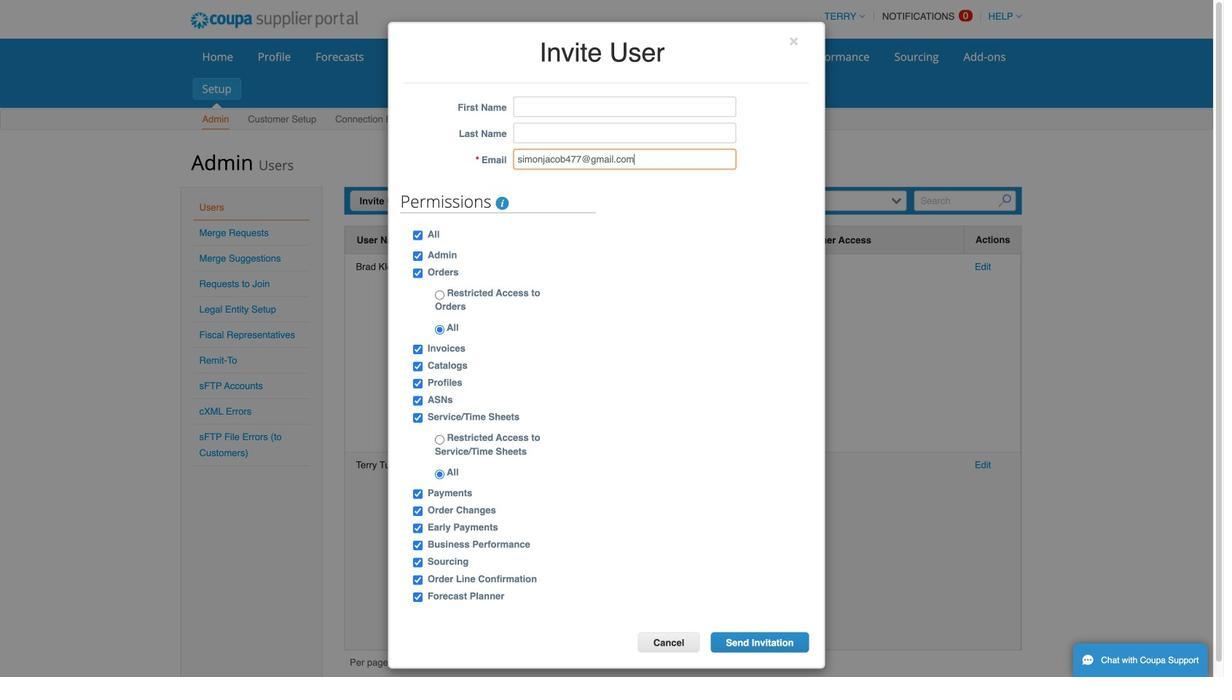 Task type: describe. For each thing, give the bounding box(es) containing it.
Search text field
[[915, 191, 1016, 211]]

info image
[[496, 197, 509, 210]]



Task type: locate. For each thing, give the bounding box(es) containing it.
search image
[[999, 194, 1012, 207]]

None text field
[[514, 97, 737, 117], [514, 149, 737, 169], [514, 97, 737, 117], [514, 149, 737, 169]]

None radio
[[435, 291, 445, 300]]

None text field
[[514, 123, 737, 143]]

None radio
[[435, 325, 445, 334], [435, 435, 445, 445], [435, 470, 445, 479], [435, 325, 445, 334], [435, 435, 445, 445], [435, 470, 445, 479]]

coupa supplier portal image
[[180, 2, 368, 39]]

navigation
[[350, 656, 448, 672]]

None checkbox
[[413, 231, 423, 240], [413, 269, 423, 278], [413, 362, 423, 371], [413, 379, 423, 388], [413, 396, 423, 406], [413, 413, 423, 423], [413, 489, 423, 499], [413, 524, 423, 533], [413, 541, 423, 550], [413, 592, 423, 602], [413, 231, 423, 240], [413, 269, 423, 278], [413, 362, 423, 371], [413, 379, 423, 388], [413, 396, 423, 406], [413, 413, 423, 423], [413, 489, 423, 499], [413, 524, 423, 533], [413, 541, 423, 550], [413, 592, 423, 602]]

None checkbox
[[413, 251, 423, 261], [413, 345, 423, 354], [413, 507, 423, 516], [413, 558, 423, 568], [413, 575, 423, 585], [413, 251, 423, 261], [413, 345, 423, 354], [413, 507, 423, 516], [413, 558, 423, 568], [413, 575, 423, 585]]



Task type: vqa. For each thing, say whether or not it's contained in the screenshot.
Text Field
yes



